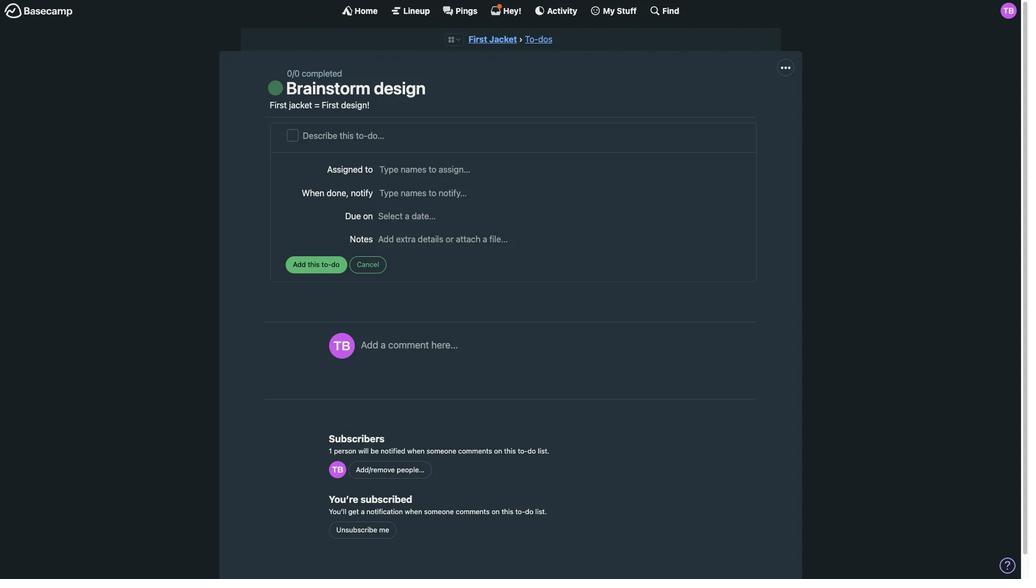 Task type: vqa. For each thing, say whether or not it's contained in the screenshot.
help
no



Task type: locate. For each thing, give the bounding box(es) containing it.
0/0 completed
[[287, 69, 342, 78]]

0/0 completed link
[[287, 69, 342, 78]]

jacket
[[289, 100, 312, 110]]

0 vertical spatial to-
[[518, 446, 528, 455]]

do
[[528, 446, 536, 455], [525, 507, 534, 516]]

person
[[334, 446, 356, 455]]

to- inside you're subscribed you'll get a notification when someone comments on this to-do list.
[[516, 507, 525, 516]]

main element
[[0, 0, 1021, 21]]

find button
[[650, 5, 680, 16]]

1 vertical spatial someone
[[424, 507, 454, 516]]

do for subscribers
[[528, 446, 536, 455]]

when up people…
[[407, 446, 425, 455]]

someone inside subscribers 1 person will be notified when someone comments on this to-do list.
[[427, 446, 456, 455]]

people…
[[397, 465, 425, 474]]

list. inside you're subscribed you'll get a notification when someone comments on this to-do list.
[[536, 507, 547, 516]]

brainstorm
[[286, 78, 370, 98]]

2 vertical spatial on
[[492, 507, 500, 516]]

1 vertical spatial list.
[[536, 507, 547, 516]]

home link
[[342, 5, 378, 16]]

1 vertical spatial this
[[502, 507, 514, 516]]

cancel button
[[349, 256, 387, 274]]

unsubscribe me button
[[329, 522, 397, 539]]

1 vertical spatial when
[[405, 507, 422, 516]]

0 horizontal spatial first
[[270, 100, 287, 110]]

add/remove people…
[[356, 465, 425, 474]]

add a comment here… button
[[361, 333, 746, 381]]

0 vertical spatial this
[[504, 446, 516, 455]]

first jacket = first design!
[[270, 100, 370, 110]]

to
[[365, 165, 373, 174]]

me
[[379, 526, 389, 534]]

my
[[603, 6, 615, 15]]

will
[[358, 446, 369, 455]]

home
[[355, 6, 378, 15]]

comments for you're
[[456, 507, 490, 516]]

do inside subscribers 1 person will be notified when someone comments on this to-do list.
[[528, 446, 536, 455]]

0 vertical spatial do
[[528, 446, 536, 455]]

0 vertical spatial when
[[407, 446, 425, 455]]

to-
[[518, 446, 528, 455], [516, 507, 525, 516]]

tyler black image inside main element
[[1001, 3, 1017, 19]]

0 vertical spatial tyler black image
[[1001, 3, 1017, 19]]

1 horizontal spatial first
[[322, 100, 339, 110]]

on inside subscribers 1 person will be notified when someone comments on this to-do list.
[[494, 446, 502, 455]]

a right add
[[381, 339, 386, 351]]

first jacket link
[[469, 34, 517, 44]]

comments inside you're subscribed you'll get a notification when someone comments on this to-do list.
[[456, 507, 490, 516]]

None submit
[[286, 256, 347, 274]]

assigned to
[[327, 165, 373, 174]]

0 vertical spatial someone
[[427, 446, 456, 455]]

0 vertical spatial a
[[381, 339, 386, 351]]

you'll
[[329, 507, 346, 516]]

when
[[407, 446, 425, 455], [405, 507, 422, 516]]

1 vertical spatial tyler black image
[[329, 461, 346, 478]]

due
[[345, 211, 361, 221]]

when
[[302, 188, 325, 198]]

1 vertical spatial to-
[[516, 507, 525, 516]]

design!
[[341, 100, 370, 110]]

hey!
[[503, 6, 522, 15]]

list. inside subscribers 1 person will be notified when someone comments on this to-do list.
[[538, 446, 550, 455]]

list. for subscribers
[[538, 446, 550, 455]]

this for you're
[[502, 507, 514, 516]]

0 vertical spatial comments
[[458, 446, 492, 455]]

jacket
[[490, 34, 517, 44]]

someone down people…
[[424, 507, 454, 516]]

unsubscribe me
[[336, 526, 389, 534]]

a
[[381, 339, 386, 351], [361, 507, 365, 516]]

on
[[363, 211, 373, 221], [494, 446, 502, 455], [492, 507, 500, 516]]

when inside you're subscribed you'll get a notification when someone comments on this to-do list.
[[405, 507, 422, 516]]

someone
[[427, 446, 456, 455], [424, 507, 454, 516]]

0 vertical spatial list.
[[538, 446, 550, 455]]

2 horizontal spatial first
[[469, 34, 487, 44]]

pings button
[[443, 5, 478, 16]]

to- inside subscribers 1 person will be notified when someone comments on this to-do list.
[[518, 446, 528, 455]]

1 vertical spatial comments
[[456, 507, 490, 516]]

first
[[469, 34, 487, 44], [270, 100, 287, 110], [322, 100, 339, 110]]

pings
[[456, 6, 478, 15]]

1 horizontal spatial a
[[381, 339, 386, 351]]

tyler black image
[[329, 333, 355, 359]]

0/0
[[287, 69, 300, 78]]

someone inside you're subscribed you'll get a notification when someone comments on this to-do list.
[[424, 507, 454, 516]]

do inside you're subscribed you'll get a notification when someone comments on this to-do list.
[[525, 507, 534, 516]]

to-dos link
[[525, 34, 553, 44]]

a inside button
[[381, 339, 386, 351]]

dos
[[538, 34, 553, 44]]

Notes text field
[[378, 233, 741, 246]]

first left jacket
[[270, 100, 287, 110]]

on inside you're subscribed you'll get a notification when someone comments on this to-do list.
[[492, 507, 500, 516]]

comments
[[458, 446, 492, 455], [456, 507, 490, 516]]

comments inside subscribers 1 person will be notified when someone comments on this to-do list.
[[458, 446, 492, 455]]

1 vertical spatial do
[[525, 507, 534, 516]]

tyler black image
[[1001, 3, 1017, 19], [329, 461, 346, 478]]

activity
[[547, 6, 578, 15]]

when right notification
[[405, 507, 422, 516]]

someone right notified
[[427, 446, 456, 455]]

subscribers
[[329, 433, 385, 444]]

1 vertical spatial on
[[494, 446, 502, 455]]

when inside subscribers 1 person will be notified when someone comments on this to-do list.
[[407, 446, 425, 455]]

lineup
[[404, 6, 430, 15]]

0 horizontal spatial tyler black image
[[329, 461, 346, 478]]

subscribers 1 person will be notified when someone comments on this to-do list.
[[329, 433, 550, 455]]

list.
[[538, 446, 550, 455], [536, 507, 547, 516]]

first right =
[[322, 100, 339, 110]]

0 horizontal spatial a
[[361, 507, 365, 516]]

my stuff
[[603, 6, 637, 15]]

first left the jacket
[[469, 34, 487, 44]]

1 horizontal spatial tyler black image
[[1001, 3, 1017, 19]]

this inside subscribers 1 person will be notified when someone comments on this to-do list.
[[504, 446, 516, 455]]

brainstorm design
[[286, 78, 426, 98]]

this inside you're subscribed you'll get a notification when someone comments on this to-do list.
[[502, 507, 514, 516]]

this
[[504, 446, 516, 455], [502, 507, 514, 516]]

stuff
[[617, 6, 637, 15]]

1 vertical spatial a
[[361, 507, 365, 516]]

add/remove people… link
[[349, 461, 432, 479]]

a right get
[[361, 507, 365, 516]]

first for first jacket
[[469, 34, 487, 44]]

you're
[[329, 494, 359, 505]]



Task type: describe. For each thing, give the bounding box(es) containing it.
to-
[[525, 34, 538, 44]]

first jacket
[[469, 34, 517, 44]]

my stuff button
[[590, 5, 637, 16]]

›
[[519, 34, 523, 44]]

done,
[[327, 188, 349, 198]]

activity link
[[535, 5, 578, 16]]

0 vertical spatial on
[[363, 211, 373, 221]]

list. for you're
[[536, 507, 547, 516]]

notified
[[381, 446, 406, 455]]

› to-dos
[[519, 34, 553, 44]]

assigned
[[327, 165, 363, 174]]

find
[[663, 6, 680, 15]]

get
[[348, 507, 359, 516]]

When done, notify text field
[[378, 186, 741, 200]]

add
[[361, 339, 378, 351]]

1
[[329, 446, 332, 455]]

=
[[315, 100, 320, 110]]

add a comment here…
[[361, 339, 458, 351]]

cancel
[[357, 260, 379, 269]]

switch accounts image
[[4, 3, 73, 19]]

to- for subscribers
[[518, 446, 528, 455]]

subscribed
[[361, 494, 412, 505]]

on for 1
[[494, 446, 502, 455]]

lineup link
[[391, 5, 430, 16]]

Due on text field
[[378, 210, 741, 222]]

be
[[371, 446, 379, 455]]

unsubscribe
[[336, 526, 377, 534]]

when for subscribers
[[407, 446, 425, 455]]

to- for you're
[[516, 507, 525, 516]]

you're subscribed you'll get a notification when someone comments on this to-do list.
[[329, 494, 547, 516]]

when done, notify
[[302, 188, 373, 198]]

due on
[[345, 211, 373, 221]]

brainstorm design link
[[286, 78, 426, 98]]

when for you're
[[405, 507, 422, 516]]

To-do name text field
[[303, 129, 749, 143]]

add/remove
[[356, 465, 395, 474]]

completed
[[302, 69, 342, 78]]

notify
[[351, 188, 373, 198]]

do for you're
[[525, 507, 534, 516]]

comments for subscribers
[[458, 446, 492, 455]]

notes
[[350, 234, 373, 244]]

here…
[[432, 339, 458, 351]]

someone for subscribers
[[427, 446, 456, 455]]

design
[[374, 78, 426, 98]]

a inside you're subscribed you'll get a notification when someone comments on this to-do list.
[[361, 507, 365, 516]]

someone for you're
[[424, 507, 454, 516]]

Assigned to text field
[[378, 163, 741, 177]]

hey! button
[[491, 4, 522, 16]]

comment
[[388, 339, 429, 351]]

first for first jacket = first design!
[[270, 100, 287, 110]]

on for subscribed
[[492, 507, 500, 516]]

notification
[[367, 507, 403, 516]]

this for subscribers
[[504, 446, 516, 455]]



